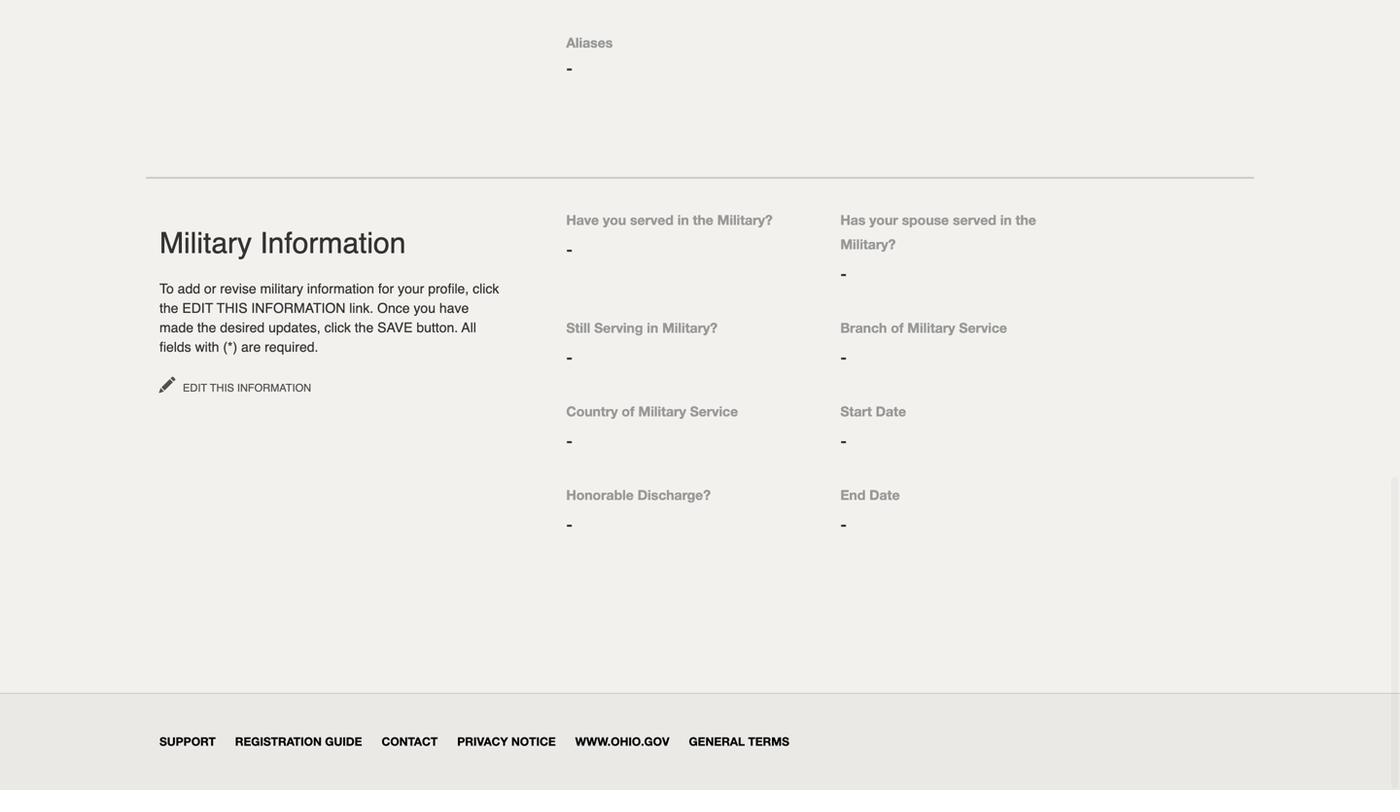 Task type: locate. For each thing, give the bounding box(es) containing it.
privacy
[[457, 735, 508, 749]]

the inside has your spouse served in the military?
[[1016, 212, 1037, 228]]

of
[[891, 320, 904, 336], [622, 404, 635, 420]]

1 vertical spatial military
[[908, 320, 956, 336]]

0 vertical spatial your
[[870, 212, 899, 228]]

www.ohio.gov link
[[576, 735, 670, 749]]

general terms link
[[689, 735, 790, 749]]

served inside has your spouse served in the military?
[[953, 212, 997, 228]]

information down required.
[[237, 382, 311, 395]]

1 horizontal spatial military
[[639, 404, 687, 420]]

click
[[473, 281, 499, 297], [325, 320, 351, 336]]

served
[[630, 212, 674, 228], [953, 212, 997, 228]]

serving
[[595, 320, 643, 336]]

2 vertical spatial military?
[[663, 320, 718, 336]]

of for country
[[622, 404, 635, 420]]

0 horizontal spatial military
[[160, 227, 252, 260]]

registration guide
[[235, 735, 362, 749]]

- down still
[[567, 348, 573, 367]]

- down the start
[[841, 432, 847, 450]]

click right profile,
[[473, 281, 499, 297]]

click down link.
[[325, 320, 351, 336]]

you right have
[[603, 212, 627, 228]]

military for branch of military service
[[908, 320, 956, 336]]

military right branch
[[908, 320, 956, 336]]

1 vertical spatial date
[[870, 487, 900, 503]]

of right country on the bottom left of page
[[622, 404, 635, 420]]

aliases
[[567, 35, 613, 51]]

guide
[[325, 735, 362, 749]]

0 horizontal spatial in
[[647, 320, 659, 336]]

service for branch of military service
[[960, 320, 1008, 336]]

2 served from the left
[[953, 212, 997, 228]]

information
[[260, 227, 406, 260], [237, 382, 311, 395]]

0 vertical spatial information
[[260, 227, 406, 260]]

button.
[[417, 320, 458, 336]]

have
[[567, 212, 599, 228]]

registration guide link
[[235, 735, 362, 749]]

you up 'button.'
[[414, 301, 436, 316]]

0 horizontal spatial click
[[325, 320, 351, 336]]

0 vertical spatial military
[[160, 227, 252, 260]]

in
[[678, 212, 689, 228], [1001, 212, 1012, 228], [647, 320, 659, 336]]

has your spouse served in the military?
[[841, 212, 1037, 252]]

made
[[160, 320, 194, 336]]

- down honorable
[[567, 516, 573, 534]]

are
[[241, 340, 261, 355]]

1 vertical spatial service
[[690, 404, 739, 420]]

your inside the to add or revise military information for your profile, click the edit this information link. once you have made the desired updates, click the save button. all fields with (*) are required.
[[398, 281, 425, 297]]

date right the start
[[876, 404, 907, 420]]

0 horizontal spatial served
[[630, 212, 674, 228]]

all
[[462, 320, 477, 336]]

- down "has"
[[841, 265, 847, 283]]

1 horizontal spatial you
[[603, 212, 627, 228]]

military right country on the bottom left of page
[[639, 404, 687, 420]]

1 horizontal spatial service
[[960, 320, 1008, 336]]

served right have
[[630, 212, 674, 228]]

-
[[567, 59, 573, 78], [567, 240, 573, 259], [841, 265, 847, 283], [567, 348, 573, 367], [841, 348, 847, 367], [567, 432, 573, 450], [841, 432, 847, 450], [567, 516, 573, 534], [841, 516, 847, 534]]

- down have
[[567, 240, 573, 259]]

general terms
[[689, 735, 790, 749]]

1 horizontal spatial click
[[473, 281, 499, 297]]

terms
[[749, 735, 790, 749]]

spouse
[[902, 212, 950, 228]]

the
[[693, 212, 714, 228], [1016, 212, 1037, 228], [160, 301, 178, 316], [197, 320, 216, 336], [355, 320, 374, 336]]

- inside aliases -
[[567, 59, 573, 78]]

- for honorable discharge?
[[567, 516, 573, 534]]

1 horizontal spatial in
[[678, 212, 689, 228]]

date
[[876, 404, 907, 420], [870, 487, 900, 503]]

- down aliases
[[567, 59, 573, 78]]

0 horizontal spatial service
[[690, 404, 739, 420]]

end
[[841, 487, 866, 503]]

date for start date
[[876, 404, 907, 420]]

- down end on the right bottom of page
[[841, 516, 847, 534]]

0 vertical spatial date
[[876, 404, 907, 420]]

information up information
[[260, 227, 406, 260]]

0 vertical spatial click
[[473, 281, 499, 297]]

this
[[217, 301, 248, 316]]

0 horizontal spatial you
[[414, 301, 436, 316]]

date right end on the right bottom of page
[[870, 487, 900, 503]]

served right spouse
[[953, 212, 997, 228]]

2 vertical spatial military
[[639, 404, 687, 420]]

link.
[[350, 301, 374, 316]]

1 vertical spatial of
[[622, 404, 635, 420]]

0 horizontal spatial your
[[398, 281, 425, 297]]

2 horizontal spatial in
[[1001, 212, 1012, 228]]

you
[[603, 212, 627, 228], [414, 301, 436, 316]]

military?
[[718, 212, 773, 228], [841, 236, 896, 252], [663, 320, 718, 336]]

your right "has"
[[870, 212, 899, 228]]

1 vertical spatial your
[[398, 281, 425, 297]]

1 horizontal spatial served
[[953, 212, 997, 228]]

support
[[160, 735, 216, 749]]

- for has your spouse served in the military?
[[841, 265, 847, 283]]

1 vertical spatial military?
[[841, 236, 896, 252]]

- down country on the bottom left of page
[[567, 432, 573, 450]]

1 horizontal spatial your
[[870, 212, 899, 228]]

edit this information link
[[160, 377, 311, 396]]

of right branch
[[891, 320, 904, 336]]

0 vertical spatial of
[[891, 320, 904, 336]]

2 horizontal spatial military
[[908, 320, 956, 336]]

pencil image
[[160, 378, 180, 393]]

your right for
[[398, 281, 425, 297]]

contact link
[[382, 735, 438, 749]]

your
[[870, 212, 899, 228], [398, 281, 425, 297]]

1 vertical spatial you
[[414, 301, 436, 316]]

0 vertical spatial service
[[960, 320, 1008, 336]]

military up or
[[160, 227, 252, 260]]

- for have you served in the military?
[[567, 240, 573, 259]]

branch
[[841, 320, 888, 336]]

- down branch
[[841, 348, 847, 367]]

1 horizontal spatial of
[[891, 320, 904, 336]]

0 horizontal spatial of
[[622, 404, 635, 420]]

- for branch of military service
[[841, 348, 847, 367]]

military
[[160, 227, 252, 260], [908, 320, 956, 336], [639, 404, 687, 420]]

service
[[960, 320, 1008, 336], [690, 404, 739, 420]]

notice
[[512, 735, 556, 749]]



Task type: vqa. For each thing, say whether or not it's contained in the screenshot.
http://www.acc.ohio.gov/
no



Task type: describe. For each thing, give the bounding box(es) containing it.
1 vertical spatial click
[[325, 320, 351, 336]]

has
[[841, 212, 866, 228]]

this
[[210, 382, 234, 395]]

- for country of military service
[[567, 432, 573, 450]]

- for start date
[[841, 432, 847, 450]]

date for end date
[[870, 487, 900, 503]]

contact
[[382, 735, 438, 749]]

0 vertical spatial military?
[[718, 212, 773, 228]]

registration
[[235, 735, 322, 749]]

- for still serving in military?
[[567, 348, 573, 367]]

military for country of military service
[[639, 404, 687, 420]]

information
[[307, 281, 375, 297]]

0 vertical spatial you
[[603, 212, 627, 228]]

edit this information
[[180, 382, 311, 395]]

start date
[[841, 404, 907, 420]]

add
[[178, 281, 200, 297]]

military information
[[160, 227, 406, 260]]

fields
[[160, 340, 191, 355]]

revise
[[220, 281, 256, 297]]

still serving in military?
[[567, 320, 718, 336]]

start
[[841, 404, 872, 420]]

end date
[[841, 487, 900, 503]]

once
[[378, 301, 410, 316]]

save
[[378, 320, 413, 336]]

required.
[[265, 340, 319, 355]]

honorable discharge?
[[567, 487, 711, 503]]

aliases -
[[567, 35, 613, 78]]

to
[[160, 281, 174, 297]]

your inside has your spouse served in the military?
[[870, 212, 899, 228]]

you inside the to add or revise military information for your profile, click the edit this information link. once you have made the desired updates, click the save button. all fields with (*) are required.
[[414, 301, 436, 316]]

support link
[[160, 735, 216, 749]]

1 vertical spatial information
[[237, 382, 311, 395]]

information
[[251, 301, 346, 316]]

have you served in the military?
[[567, 212, 773, 228]]

still
[[567, 320, 591, 336]]

branch of military service
[[841, 320, 1008, 336]]

1 served from the left
[[630, 212, 674, 228]]

general
[[689, 735, 745, 749]]

- for end date
[[841, 516, 847, 534]]

of for branch
[[891, 320, 904, 336]]

to add or revise military information for your profile, click the edit this information link. once you have made the desired updates, click the save button. all fields with (*) are required.
[[160, 281, 499, 355]]

discharge?
[[638, 487, 711, 503]]

for
[[378, 281, 394, 297]]

service for country of military service
[[690, 404, 739, 420]]

with
[[195, 340, 219, 355]]

country
[[567, 404, 618, 420]]

or
[[204, 281, 216, 297]]

have
[[440, 301, 469, 316]]

privacy notice link
[[457, 735, 556, 749]]

edit
[[183, 382, 207, 395]]

military
[[260, 281, 303, 297]]

(*)
[[223, 340, 238, 355]]

profile,
[[428, 281, 469, 297]]

www.ohio.gov
[[576, 735, 670, 749]]

updates,
[[269, 320, 321, 336]]

military? inside has your spouse served in the military?
[[841, 236, 896, 252]]

in inside has your spouse served in the military?
[[1001, 212, 1012, 228]]

honorable
[[567, 487, 634, 503]]

edit
[[182, 301, 213, 316]]

country of military service
[[567, 404, 739, 420]]

desired
[[220, 320, 265, 336]]

privacy notice
[[457, 735, 556, 749]]



